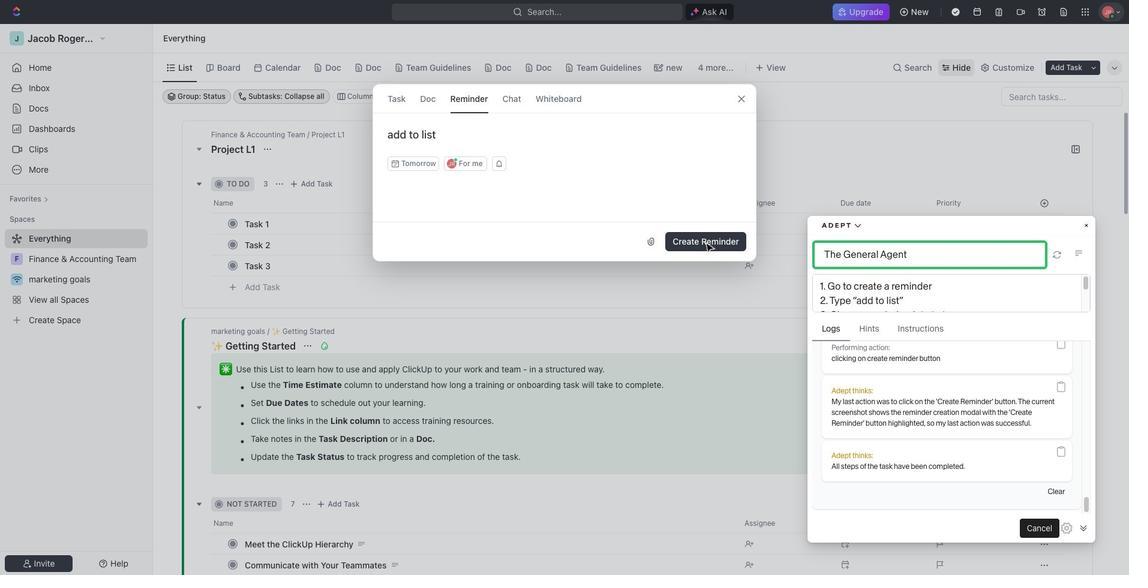 Task type: describe. For each thing, give the bounding box(es) containing it.
Reminder na﻿me or type '/' for commands text field
[[373, 128, 756, 157]]

sidebar navigation
[[0, 24, 153, 575]]



Task type: vqa. For each thing, say whether or not it's contained in the screenshot.
Sidebar navigation
yes



Task type: locate. For each thing, give the bounding box(es) containing it.
Search tasks... text field
[[1002, 88, 1122, 106]]

tree inside sidebar navigation
[[5, 229, 148, 330]]

tree
[[5, 229, 148, 330]]

dialog
[[373, 84, 757, 262]]



